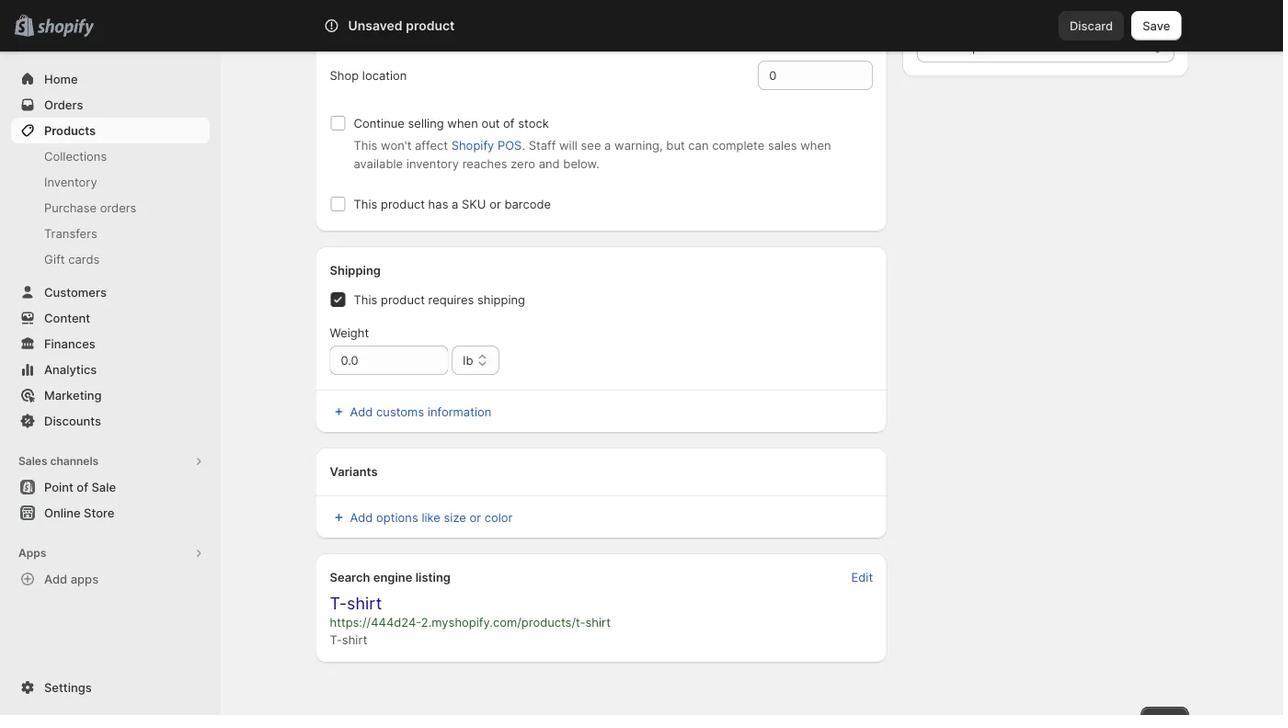 Task type: describe. For each thing, give the bounding box(es) containing it.
1 vertical spatial shirt
[[585, 615, 611, 630]]

store
[[84, 506, 114, 520]]

products
[[44, 123, 96, 138]]

shipping
[[477, 292, 525, 307]]

settings
[[44, 681, 92, 695]]

options
[[376, 510, 418, 525]]

purchase orders
[[44, 201, 136, 215]]

or inside button
[[470, 510, 481, 525]]

gift cards link
[[11, 246, 210, 272]]

t-shirt https://444d24-2.myshopify.com/products/t-shirt t-shirt
[[330, 594, 611, 647]]

apps button
[[11, 541, 210, 567]]

orders
[[44, 97, 83, 112]]

product for unsaved product
[[406, 18, 455, 34]]

size
[[444, 510, 466, 525]]

stock
[[518, 116, 549, 130]]

shopify image
[[37, 19, 94, 37]]

barcode
[[504, 197, 551, 211]]

online store link
[[11, 500, 210, 526]]

marketing link
[[11, 383, 210, 408]]

add for add options like size or color
[[350, 510, 373, 525]]

this product requires shipping
[[354, 292, 525, 307]]

sales channels button
[[11, 449, 210, 475]]

gift
[[44, 252, 65, 266]]

settings link
[[11, 675, 210, 701]]

like
[[422, 510, 440, 525]]

this for this product has a sku or barcode
[[354, 197, 377, 211]]

unsaved
[[348, 18, 403, 34]]

finances
[[44, 337, 95, 351]]

analytics
[[44, 362, 97, 377]]

collections link
[[11, 143, 210, 169]]

customers link
[[11, 280, 210, 305]]

purchase orders link
[[11, 195, 210, 221]]

point of sale link
[[11, 475, 210, 500]]

available
[[354, 156, 403, 171]]

listing
[[415, 570, 451, 585]]

add customs information
[[350, 405, 491, 419]]

save button
[[1132, 11, 1181, 40]]

inventory link
[[11, 169, 210, 195]]

home link
[[11, 66, 210, 92]]

pos
[[498, 138, 522, 152]]

product for default product
[[972, 40, 1016, 54]]

purchase
[[44, 201, 97, 215]]

add customs information button
[[319, 399, 884, 425]]

shipping
[[330, 263, 381, 277]]

add for add apps
[[44, 572, 67, 586]]

variants
[[330, 464, 378, 479]]

discard
[[1070, 18, 1113, 33]]

shop
[[330, 68, 359, 82]]

apps
[[71, 572, 99, 586]]

orders
[[100, 201, 136, 215]]

edit
[[851, 570, 873, 585]]

Weight text field
[[330, 346, 448, 375]]

and
[[539, 156, 560, 171]]

.
[[522, 138, 525, 152]]

analytics link
[[11, 357, 210, 383]]

0 vertical spatial of
[[503, 116, 515, 130]]

marketing
[[44, 388, 102, 402]]

default
[[928, 40, 969, 54]]

finances link
[[11, 331, 210, 357]]

has
[[428, 197, 448, 211]]

channels
[[50, 455, 99, 468]]

this won't affect shopify pos
[[354, 138, 522, 152]]

0 horizontal spatial a
[[452, 197, 458, 211]]

this for this product requires shipping
[[354, 292, 377, 307]]

add options like size or color button
[[319, 505, 524, 531]]

0 horizontal spatial when
[[447, 116, 478, 130]]

information
[[428, 405, 491, 419]]

discounts link
[[11, 408, 210, 434]]

inventory
[[44, 175, 97, 189]]

sales
[[18, 455, 47, 468]]

out
[[481, 116, 500, 130]]

content
[[44, 311, 90, 325]]

shopify pos link
[[451, 138, 522, 152]]

can
[[688, 138, 709, 152]]

transfers link
[[11, 221, 210, 246]]

apps
[[18, 547, 46, 560]]

quantity
[[330, 23, 380, 37]]

weight
[[330, 326, 369, 340]]

https://444d24-
[[330, 615, 421, 630]]

discard button
[[1059, 11, 1124, 40]]

2 t- from the top
[[330, 633, 342, 647]]

gift cards
[[44, 252, 100, 266]]



Task type: vqa. For each thing, say whether or not it's contained in the screenshot.
Search to the right
yes



Task type: locate. For each thing, give the bounding box(es) containing it.
product for this product requires shipping
[[381, 292, 425, 307]]

1 horizontal spatial of
[[503, 116, 515, 130]]

sales
[[768, 138, 797, 152]]

search
[[405, 18, 444, 33], [330, 570, 370, 585]]

this for this won't affect shopify pos
[[354, 138, 377, 152]]

collections
[[44, 149, 107, 163]]

of left sale
[[77, 480, 88, 494]]

will
[[559, 138, 577, 152]]

t- down the https://444d24-
[[330, 633, 342, 647]]

complete
[[712, 138, 765, 152]]

of right out
[[503, 116, 515, 130]]

edit button
[[840, 565, 884, 590]]

this product has a sku or barcode
[[354, 197, 551, 211]]

of
[[503, 116, 515, 130], [77, 480, 88, 494]]

2 this from the top
[[354, 197, 377, 211]]

1 vertical spatial add
[[350, 510, 373, 525]]

0 horizontal spatial search
[[330, 570, 370, 585]]

orders link
[[11, 92, 210, 118]]

of inside button
[[77, 480, 88, 494]]

when right the 'sales'
[[800, 138, 831, 152]]

location
[[362, 68, 407, 82]]

add inside add apps button
[[44, 572, 67, 586]]

cards
[[68, 252, 100, 266]]

continue selling when out of stock
[[354, 116, 549, 130]]

None number field
[[758, 61, 845, 90]]

3 this from the top
[[354, 292, 377, 307]]

search right the unsaved
[[405, 18, 444, 33]]

add apps
[[44, 572, 99, 586]]

below.
[[563, 156, 599, 171]]

product right default
[[972, 40, 1016, 54]]

0 vertical spatial t-
[[330, 594, 347, 614]]

0 vertical spatial or
[[489, 197, 501, 211]]

this down shipping
[[354, 292, 377, 307]]

product
[[406, 18, 455, 34], [972, 40, 1016, 54], [381, 197, 425, 211], [381, 292, 425, 307]]

1 this from the top
[[354, 138, 377, 152]]

a right has
[[452, 197, 458, 211]]

add
[[350, 405, 373, 419], [350, 510, 373, 525], [44, 572, 67, 586]]

add left apps
[[44, 572, 67, 586]]

add inside add options like size or color button
[[350, 510, 373, 525]]

a right see
[[604, 138, 611, 152]]

won't
[[381, 138, 411, 152]]

search left engine at the left of page
[[330, 570, 370, 585]]

0 vertical spatial add
[[350, 405, 373, 419]]

when
[[447, 116, 478, 130], [800, 138, 831, 152]]

customers
[[44, 285, 107, 299]]

default product
[[928, 40, 1016, 54]]

search engine listing
[[330, 570, 451, 585]]

product right the unsaved
[[406, 18, 455, 34]]

a inside . staff will see a warning, but can complete sales when available inventory reaches zero and below.
[[604, 138, 611, 152]]

add left customs
[[350, 405, 373, 419]]

point of sale
[[44, 480, 116, 494]]

online store button
[[0, 500, 221, 526]]

0 vertical spatial search
[[405, 18, 444, 33]]

this
[[354, 138, 377, 152], [354, 197, 377, 211], [354, 292, 377, 307]]

online store
[[44, 506, 114, 520]]

0 vertical spatial shirt
[[347, 594, 382, 614]]

warning,
[[614, 138, 663, 152]]

shopify
[[451, 138, 494, 152]]

save
[[1143, 18, 1170, 33]]

lb
[[463, 353, 473, 367]]

when inside . staff will see a warning, but can complete sales when available inventory reaches zero and below.
[[800, 138, 831, 152]]

1 horizontal spatial when
[[800, 138, 831, 152]]

add apps button
[[11, 567, 210, 592]]

0 vertical spatial this
[[354, 138, 377, 152]]

0 vertical spatial when
[[447, 116, 478, 130]]

2 vertical spatial add
[[44, 572, 67, 586]]

staff
[[529, 138, 556, 152]]

add for add customs information
[[350, 405, 373, 419]]

products link
[[11, 118, 210, 143]]

add inside add customs information button
[[350, 405, 373, 419]]

unsaved product
[[348, 18, 455, 34]]

1 horizontal spatial search
[[405, 18, 444, 33]]

1 vertical spatial a
[[452, 197, 458, 211]]

2 vertical spatial this
[[354, 292, 377, 307]]

1 horizontal spatial a
[[604, 138, 611, 152]]

home
[[44, 72, 78, 86]]

zero
[[511, 156, 535, 171]]

0 horizontal spatial of
[[77, 480, 88, 494]]

this up available on the left
[[354, 138, 377, 152]]

1 vertical spatial t-
[[330, 633, 342, 647]]

search for search engine listing
[[330, 570, 370, 585]]

reaches
[[462, 156, 507, 171]]

sku
[[462, 197, 486, 211]]

when up "shopify"
[[447, 116, 478, 130]]

a
[[604, 138, 611, 152], [452, 197, 458, 211]]

search for search
[[405, 18, 444, 33]]

add left options
[[350, 510, 373, 525]]

requires
[[428, 292, 474, 307]]

inventory
[[406, 156, 459, 171]]

affect
[[415, 138, 448, 152]]

continue
[[354, 116, 405, 130]]

selling
[[408, 116, 444, 130]]

discounts
[[44, 414, 101, 428]]

1 vertical spatial search
[[330, 570, 370, 585]]

add options like size or color
[[350, 510, 513, 525]]

shop location
[[330, 68, 407, 82]]

2 vertical spatial shirt
[[342, 633, 367, 647]]

content link
[[11, 305, 210, 331]]

point
[[44, 480, 73, 494]]

or
[[489, 197, 501, 211], [470, 510, 481, 525]]

1 vertical spatial of
[[77, 480, 88, 494]]

1 horizontal spatial or
[[489, 197, 501, 211]]

search inside button
[[405, 18, 444, 33]]

product left requires
[[381, 292, 425, 307]]

color
[[484, 510, 513, 525]]

0 horizontal spatial or
[[470, 510, 481, 525]]

1 vertical spatial this
[[354, 197, 377, 211]]

1 vertical spatial or
[[470, 510, 481, 525]]

this down available on the left
[[354, 197, 377, 211]]

see
[[581, 138, 601, 152]]

or right size
[[470, 510, 481, 525]]

1 vertical spatial when
[[800, 138, 831, 152]]

or right sku
[[489, 197, 501, 211]]

point of sale button
[[0, 475, 221, 500]]

customs
[[376, 405, 424, 419]]

online
[[44, 506, 81, 520]]

. staff will see a warning, but can complete sales when available inventory reaches zero and below.
[[354, 138, 831, 171]]

product left has
[[381, 197, 425, 211]]

1 t- from the top
[[330, 594, 347, 614]]

but
[[666, 138, 685, 152]]

transfers
[[44, 226, 97, 241]]

t- up the https://444d24-
[[330, 594, 347, 614]]

0 vertical spatial a
[[604, 138, 611, 152]]

product for this product has a sku or barcode
[[381, 197, 425, 211]]

sale
[[91, 480, 116, 494]]

search button
[[375, 11, 908, 40]]



